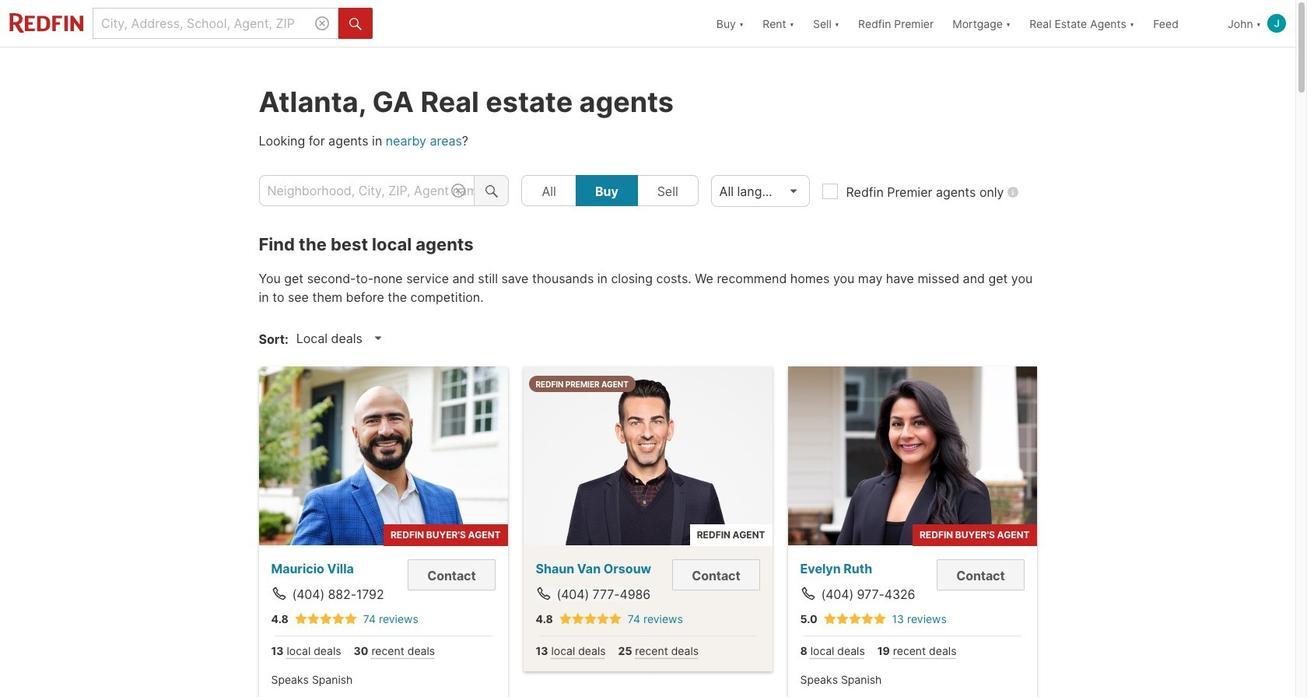 Task type: describe. For each thing, give the bounding box(es) containing it.
user photo image
[[1267, 14, 1286, 33]]

Sell radio
[[637, 175, 698, 206]]

rating 5.0 out of 5 element
[[824, 612, 886, 626]]

search input image
[[451, 184, 465, 198]]

photo of mauricio villa image
[[259, 366, 508, 545]]



Task type: vqa. For each thing, say whether or not it's contained in the screenshot.
submit search image
yes



Task type: locate. For each thing, give the bounding box(es) containing it.
2 rating 4.8 out of 5 element from the left
[[559, 612, 621, 626]]

rating 4.8 out of 5 element
[[295, 612, 357, 626], [559, 612, 621, 626]]

submit search image right search input image
[[349, 18, 362, 30]]

0 horizontal spatial submit search image
[[349, 18, 362, 30]]

0 horizontal spatial rating 4.8 out of 5 element
[[295, 612, 357, 626]]

1 vertical spatial submit search image
[[485, 185, 498, 197]]

photo of evelyn ruth image
[[788, 366, 1037, 545]]

submit search image for neighborhood, city, zip, agent name search box
[[485, 185, 498, 197]]

0 vertical spatial submit search image
[[349, 18, 362, 30]]

submit search image
[[349, 18, 362, 30], [485, 185, 498, 197]]

search input image
[[315, 16, 329, 30]]

Buy radio
[[576, 175, 638, 206]]

photo of shaun van orsouw image
[[523, 366, 772, 545]]

1 horizontal spatial submit search image
[[485, 185, 498, 197]]

Neighborhood, City, ZIP, Agent name search field
[[259, 175, 475, 206]]

1 horizontal spatial rating 4.8 out of 5 element
[[559, 612, 621, 626]]

All radio
[[521, 175, 576, 206]]

City, Address, School, Agent, ZIP search field
[[93, 8, 338, 39]]

submit search image right search input icon
[[485, 185, 498, 197]]

option group
[[521, 175, 698, 206]]

1 rating 4.8 out of 5 element from the left
[[295, 612, 357, 626]]

submit search image for city, address, school, agent, zip search box
[[349, 18, 362, 30]]



